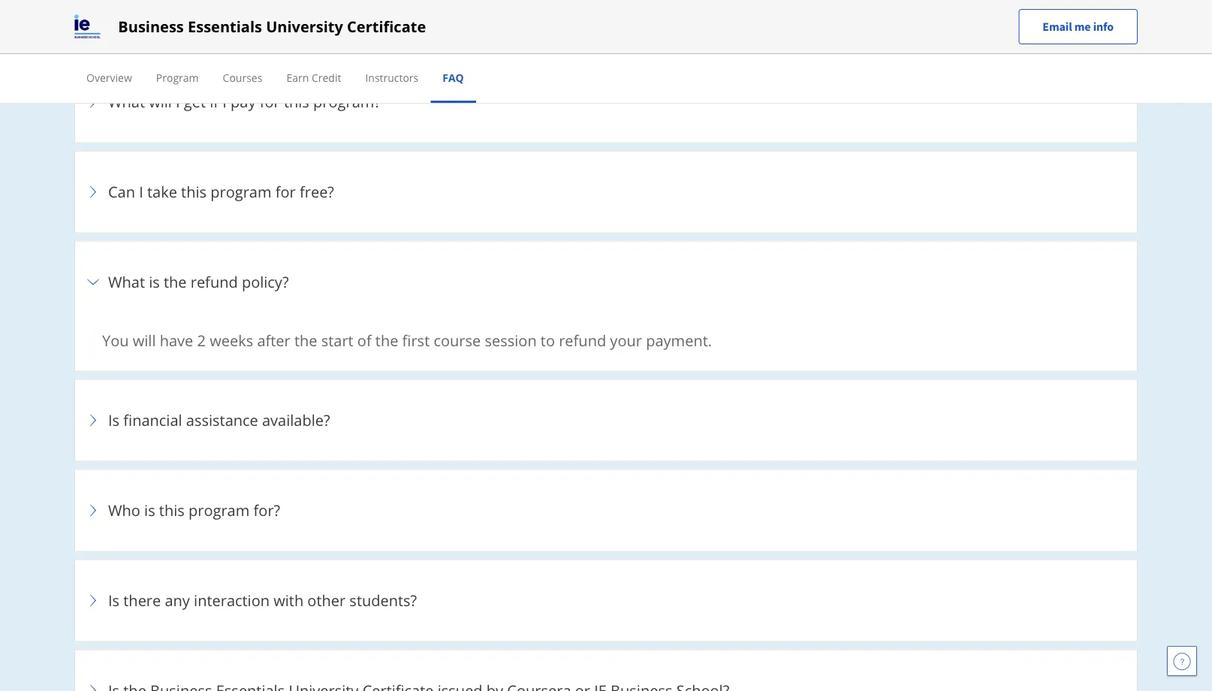 Task type: describe. For each thing, give the bounding box(es) containing it.
certificate
[[347, 16, 426, 37]]

university
[[266, 16, 343, 37]]

email me info button
[[1019, 9, 1139, 44]]

available?
[[262, 410, 330, 431]]

essentials
[[188, 16, 262, 37]]

is financial assistance available? button
[[84, 389, 1129, 452]]

policy?
[[242, 272, 289, 293]]

students?
[[350, 590, 417, 611]]

is there any interaction with other students? list item
[[74, 560, 1139, 642]]

earn
[[287, 70, 309, 85]]

credit
[[312, 70, 341, 85]]

faq
[[443, 70, 464, 85]]

ie business school image
[[74, 15, 100, 39]]

certificate menu element
[[74, 54, 1139, 103]]

this inside what will i get if i pay for this program? dropdown button
[[284, 91, 310, 112]]

chevron right image for is there any interaction with other students?
[[84, 592, 102, 610]]

overview link
[[86, 70, 132, 85]]

who is this program for? button
[[84, 479, 1129, 542]]

you
[[102, 330, 129, 351]]

email me info
[[1043, 19, 1114, 34]]

this inside the can i take this program for free? "dropdown button"
[[181, 182, 207, 202]]

2
[[197, 330, 206, 351]]

get
[[184, 91, 206, 112]]

refund inside "dropdown button"
[[191, 272, 238, 293]]

what for what will i get if i pay for this program?
[[108, 91, 145, 112]]

i inside "dropdown button"
[[139, 182, 143, 202]]

have
[[160, 330, 193, 351]]

pay
[[231, 91, 256, 112]]

is financial assistance available?
[[108, 410, 330, 431]]

chevron right image for who is this program for?
[[84, 502, 102, 520]]

3 list item from the top
[[74, 650, 1139, 691]]

for?
[[254, 500, 280, 521]]

is for is financial assistance available?
[[108, 410, 120, 431]]

for inside "dropdown button"
[[276, 182, 296, 202]]

program inside "dropdown button"
[[211, 182, 272, 202]]

instructors link
[[366, 70, 419, 85]]

chevron right image inside list item
[[84, 682, 102, 691]]

program?
[[313, 91, 381, 112]]

first
[[403, 330, 430, 351]]

help center image
[[1174, 652, 1192, 670]]

1 list item from the top
[[74, 0, 1139, 61]]

instructors
[[366, 70, 419, 85]]

program
[[156, 70, 199, 85]]

will for what
[[149, 91, 172, 112]]

business essentials university certificate
[[118, 16, 426, 37]]

any
[[165, 590, 190, 611]]

what is the refund policy?
[[108, 272, 289, 293]]

chevron right image for what
[[84, 93, 102, 111]]

free?
[[300, 182, 334, 202]]

payment.
[[646, 330, 712, 351]]

can i take this program for free? list item
[[74, 151, 1139, 234]]

financial
[[123, 410, 182, 431]]

can i take this program for free?
[[108, 182, 334, 202]]

2 horizontal spatial i
[[223, 91, 227, 112]]

1 horizontal spatial refund
[[559, 330, 607, 351]]

after
[[257, 330, 291, 351]]



Task type: vqa. For each thing, say whether or not it's contained in the screenshot.
Earn Credit
yes



Task type: locate. For each thing, give the bounding box(es) containing it.
overview
[[86, 70, 132, 85]]

refund left policy?
[[191, 272, 238, 293]]

the
[[164, 272, 187, 293], [295, 330, 317, 351], [376, 330, 399, 351]]

program inside dropdown button
[[189, 500, 250, 521]]

session
[[485, 330, 537, 351]]

chevron right image left who
[[84, 502, 102, 520]]

chevron right image
[[84, 93, 102, 111], [84, 183, 102, 201], [84, 682, 102, 691]]

0 vertical spatial list item
[[74, 0, 1139, 61]]

1 is from the top
[[108, 410, 120, 431]]

this inside 'who is this program for?' dropdown button
[[159, 500, 185, 521]]

courses
[[223, 70, 263, 85]]

chevron right image inside is there any interaction with other students? dropdown button
[[84, 592, 102, 610]]

take
[[147, 182, 177, 202]]

is for what
[[149, 272, 160, 293]]

0 vertical spatial this
[[284, 91, 310, 112]]

program link
[[156, 70, 199, 85]]

0 horizontal spatial refund
[[191, 272, 238, 293]]

chevron right image left there
[[84, 592, 102, 610]]

chevron right image left financial
[[84, 412, 102, 430]]

the up the have
[[164, 272, 187, 293]]

the right 'of'
[[376, 330, 399, 351]]

1 chevron right image from the top
[[84, 93, 102, 111]]

refund
[[191, 272, 238, 293], [559, 330, 607, 351]]

4 chevron right image from the top
[[84, 592, 102, 610]]

what will i get if i pay for this program? list item
[[74, 61, 1139, 143]]

1 vertical spatial what
[[108, 272, 145, 293]]

0 vertical spatial for
[[260, 91, 280, 112]]

is inside 'who is this program for?' dropdown button
[[144, 500, 155, 521]]

1 vertical spatial this
[[181, 182, 207, 202]]

chevron right image
[[84, 273, 102, 291], [84, 412, 102, 430], [84, 502, 102, 520], [84, 592, 102, 610]]

will for you
[[133, 330, 156, 351]]

0 vertical spatial what
[[108, 91, 145, 112]]

chevron right image for can
[[84, 183, 102, 201]]

2 horizontal spatial the
[[376, 330, 399, 351]]

interaction
[[194, 590, 270, 611]]

2 list item from the top
[[74, 241, 1139, 380]]

will inside dropdown button
[[149, 91, 172, 112]]

2 vertical spatial chevron right image
[[84, 682, 102, 691]]

business
[[118, 16, 184, 37]]

earn credit link
[[287, 70, 341, 85]]

1 vertical spatial will
[[133, 330, 156, 351]]

faq link
[[443, 70, 464, 85]]

is inside what is the refund policy? "dropdown button"
[[149, 272, 160, 293]]

what is the refund policy? button
[[84, 251, 1129, 314]]

1 vertical spatial for
[[276, 182, 296, 202]]

chevron right image inside 'who is this program for?' dropdown button
[[84, 502, 102, 520]]

is
[[149, 272, 160, 293], [144, 500, 155, 521]]

1 horizontal spatial i
[[176, 91, 180, 112]]

the left start
[[295, 330, 317, 351]]

what
[[108, 91, 145, 112], [108, 272, 145, 293]]

this down the 'earn'
[[284, 91, 310, 112]]

what up you
[[108, 272, 145, 293]]

chevron right image for is financial assistance available?
[[84, 412, 102, 430]]

3 chevron right image from the top
[[84, 502, 102, 520]]

0 horizontal spatial the
[[164, 272, 187, 293]]

2 what from the top
[[108, 272, 145, 293]]

me
[[1075, 19, 1092, 34]]

who is this program for?
[[108, 500, 280, 521]]

earn credit
[[287, 70, 341, 85]]

chevron right image inside the can i take this program for free? "dropdown button"
[[84, 183, 102, 201]]

what for what is the refund policy?
[[108, 272, 145, 293]]

0 vertical spatial is
[[108, 410, 120, 431]]

2 chevron right image from the top
[[84, 183, 102, 201]]

there
[[123, 590, 161, 611]]

1 vertical spatial is
[[108, 590, 120, 611]]

i left get
[[176, 91, 180, 112]]

0 vertical spatial will
[[149, 91, 172, 112]]

who is this program for? list item
[[74, 469, 1139, 552]]

is there any interaction with other students?
[[108, 590, 417, 611]]

can i take this program for free? button
[[84, 161, 1129, 224]]

1 horizontal spatial the
[[295, 330, 317, 351]]

chevron right image up you
[[84, 273, 102, 291]]

with
[[274, 590, 304, 611]]

this right who
[[159, 500, 185, 521]]

chevron right image inside what will i get if i pay for this program? dropdown button
[[84, 93, 102, 111]]

assistance
[[186, 410, 258, 431]]

weeks
[[210, 330, 253, 351]]

will inside list item
[[133, 330, 156, 351]]

refund right the "to"
[[559, 330, 607, 351]]

list item containing what is the refund policy?
[[74, 241, 1139, 380]]

will right you
[[133, 330, 156, 351]]

1 vertical spatial refund
[[559, 330, 607, 351]]

will
[[149, 91, 172, 112], [133, 330, 156, 351]]

can
[[108, 182, 135, 202]]

what will i get if i pay for this program?
[[108, 91, 381, 112]]

for left "free?" at the top left of the page
[[276, 182, 296, 202]]

for
[[260, 91, 280, 112], [276, 182, 296, 202]]

1 vertical spatial program
[[189, 500, 250, 521]]

i right can
[[139, 182, 143, 202]]

i right if
[[223, 91, 227, 112]]

is left there
[[108, 590, 120, 611]]

the inside "dropdown button"
[[164, 272, 187, 293]]

for right "pay"
[[260, 91, 280, 112]]

info
[[1094, 19, 1114, 34]]

what will i get if i pay for this program? button
[[84, 70, 1129, 134]]

is right who
[[144, 500, 155, 521]]

1 vertical spatial is
[[144, 500, 155, 521]]

is
[[108, 410, 120, 431], [108, 590, 120, 611]]

2 vertical spatial this
[[159, 500, 185, 521]]

courses link
[[223, 70, 263, 85]]

you will have 2 weeks after the start of the first course session to refund your payment.
[[102, 330, 712, 351]]

2 chevron right image from the top
[[84, 412, 102, 430]]

program
[[211, 182, 272, 202], [189, 500, 250, 521]]

other
[[308, 590, 346, 611]]

3 chevron right image from the top
[[84, 682, 102, 691]]

this
[[284, 91, 310, 112], [181, 182, 207, 202], [159, 500, 185, 521]]

1 vertical spatial list item
[[74, 241, 1139, 380]]

chevron right image inside what is the refund policy? "dropdown button"
[[84, 273, 102, 291]]

0 horizontal spatial i
[[139, 182, 143, 202]]

of
[[358, 330, 372, 351]]

chevron right image for what is the refund policy?
[[84, 273, 102, 291]]

course
[[434, 330, 481, 351]]

i
[[176, 91, 180, 112], [223, 91, 227, 112], [139, 182, 143, 202]]

to
[[541, 330, 555, 351]]

1 vertical spatial chevron right image
[[84, 183, 102, 201]]

0 vertical spatial chevron right image
[[84, 93, 102, 111]]

1 what from the top
[[108, 91, 145, 112]]

your
[[610, 330, 643, 351]]

what inside dropdown button
[[108, 91, 145, 112]]

0 vertical spatial refund
[[191, 272, 238, 293]]

1 chevron right image from the top
[[84, 273, 102, 291]]

start
[[321, 330, 354, 351]]

what down the overview
[[108, 91, 145, 112]]

if
[[210, 91, 219, 112]]

is left financial
[[108, 410, 120, 431]]

who
[[108, 500, 140, 521]]

list item
[[74, 0, 1139, 61], [74, 241, 1139, 380], [74, 650, 1139, 691]]

this right the take
[[181, 182, 207, 202]]

is for is there any interaction with other students?
[[108, 590, 120, 611]]

0 vertical spatial program
[[211, 182, 272, 202]]

is financial assistance available? list item
[[74, 379, 1139, 462]]

will down 'program' 'link'
[[149, 91, 172, 112]]

2 is from the top
[[108, 590, 120, 611]]

for inside dropdown button
[[260, 91, 280, 112]]

is there any interaction with other students? button
[[84, 569, 1129, 633]]

0 vertical spatial is
[[149, 272, 160, 293]]

what inside "dropdown button"
[[108, 272, 145, 293]]

chevron right image inside is financial assistance available? dropdown button
[[84, 412, 102, 430]]

2 vertical spatial list item
[[74, 650, 1139, 691]]

is up the have
[[149, 272, 160, 293]]

email
[[1043, 19, 1073, 34]]

is for who
[[144, 500, 155, 521]]



